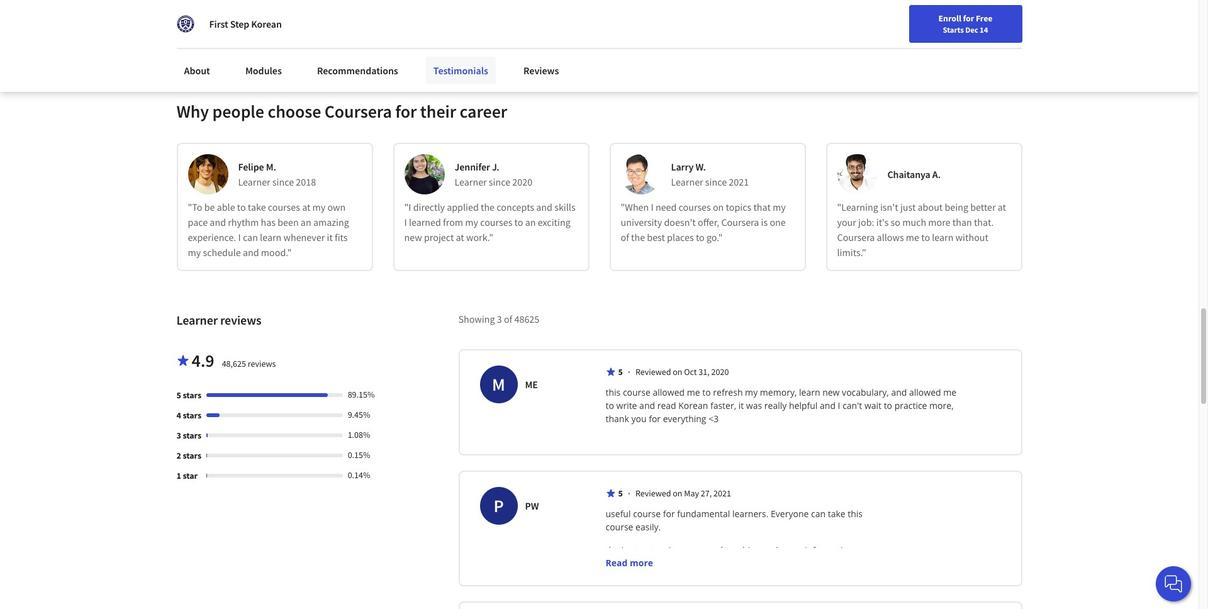 Task type: locate. For each thing, give the bounding box(es) containing it.
1 horizontal spatial new
[[823, 387, 840, 399]]

i down read
[[606, 571, 608, 583]]

more inside the instructor gives me good teaching and more information. i can basically talk to korean after finished the class.
[[781, 545, 803, 557]]

5 up useful
[[619, 488, 623, 500]]

2 stars from the top
[[183, 410, 202, 421]]

and right teaching
[[763, 545, 779, 557]]

0 horizontal spatial your
[[838, 216, 857, 229]]

27,
[[701, 488, 712, 500]]

your down "learning
[[838, 216, 857, 229]]

None search field
[[179, 8, 482, 33]]

0 horizontal spatial 2020
[[513, 176, 533, 188]]

2 vertical spatial coursera
[[838, 231, 875, 244]]

1 vertical spatial reviews
[[248, 358, 276, 370]]

can
[[243, 231, 258, 244], [812, 508, 826, 520], [611, 571, 625, 583]]

2 horizontal spatial coursera
[[838, 231, 875, 244]]

more right 6
[[216, 23, 236, 34]]

chat with us image
[[1164, 574, 1184, 594]]

korean up the everything
[[679, 400, 708, 412]]

3 since from the left
[[706, 176, 727, 188]]

can down rhythm
[[243, 231, 258, 244]]

0 horizontal spatial it
[[327, 231, 333, 244]]

2020 up concepts
[[513, 176, 533, 188]]

for inside this course allowed me to refresh my memory, learn new vocabulary, and allowed me to write and read korean faster, it was really helpful and i can't wait to practice more, thank you for everything <3
[[649, 413, 661, 425]]

find your new career
[[850, 14, 929, 26]]

2 stars
[[177, 450, 202, 462]]

at inside "to be able to take courses at my own pace and rhythm has been an amazing experience. i can learn whenever it fits my schedule and mood."
[[302, 201, 311, 214]]

to down concepts
[[515, 216, 523, 229]]

write
[[617, 400, 637, 412]]

i down the "i
[[405, 216, 407, 229]]

learn inside this course allowed me to refresh my memory, learn new vocabulary, and allowed me to write and read korean faster, it was really helpful and i can't wait to practice more, thank you for everything <3
[[800, 387, 821, 399]]

my up the work." on the top of the page
[[465, 216, 479, 229]]

0 vertical spatial new
[[405, 231, 422, 244]]

me up the more,
[[944, 387, 957, 399]]

1 since from the left
[[273, 176, 294, 188]]

read more
[[606, 557, 654, 569]]

good
[[703, 545, 723, 557]]

2020 for jennifer j. learner since 2020
[[513, 176, 533, 188]]

courses inside "to be able to take courses at my own pace and rhythm has been an amazing experience. i can learn whenever it fits my schedule and mood."
[[268, 201, 300, 214]]

reviewed for m
[[636, 367, 671, 378]]

0 vertical spatial 5
[[619, 367, 623, 378]]

"learning
[[838, 201, 879, 214]]

my
[[313, 201, 326, 214], [773, 201, 786, 214], [465, 216, 479, 229], [188, 246, 201, 259], [746, 387, 758, 399]]

korean inside this course allowed me to refresh my memory, learn new vocabulary, and allowed me to write and read korean faster, it was really helpful and i can't wait to practice more, thank you for everything <3
[[679, 400, 708, 412]]

me right gives
[[687, 545, 700, 557]]

whenever
[[284, 231, 325, 244]]

an up whenever
[[301, 216, 311, 229]]

of left 48625
[[504, 313, 513, 326]]

i left the can't on the bottom of page
[[838, 400, 841, 412]]

of inside "when i need courses on topics that my university doesn't offer, coursera is one of the best places to go."
[[621, 231, 630, 244]]

1 an from the left
[[301, 216, 311, 229]]

0 vertical spatial 3
[[497, 313, 502, 326]]

course up write
[[623, 387, 651, 399]]

take inside "to be able to take courses at my own pace and rhythm has been an amazing experience. i can learn whenever it fits my schedule and mood."
[[248, 201, 266, 214]]

1 vertical spatial take
[[828, 508, 846, 520]]

from
[[443, 216, 463, 229]]

1 vertical spatial it
[[739, 400, 744, 412]]

coursera down recommendations
[[325, 100, 392, 123]]

learner for larry
[[671, 176, 704, 188]]

1 vertical spatial 3
[[177, 430, 181, 442]]

it
[[327, 231, 333, 244], [739, 400, 744, 412]]

go."
[[707, 231, 723, 244]]

chaitanya a.
[[888, 168, 941, 181]]

limits."
[[838, 246, 867, 259]]

new inside "i directly applied the concepts and skills i learned from my courses to an exciting new project at work."
[[405, 231, 422, 244]]

2021 for larry w. learner since 2021
[[729, 176, 749, 188]]

me inside "learning isn't just about being better at your job: it's so much more than that. coursera allows me to learn without limits."
[[907, 231, 920, 244]]

english
[[958, 14, 988, 27]]

1 horizontal spatial learn
[[800, 387, 821, 399]]

for inside useful course for fundamental learners. everyone can take this course easily.
[[663, 508, 675, 520]]

read more button
[[606, 557, 654, 570]]

learn up helpful
[[800, 387, 821, 399]]

to left go."
[[696, 231, 705, 244]]

stars right 4
[[183, 410, 202, 421]]

"to
[[188, 201, 202, 214]]

learner down larry
[[671, 176, 704, 188]]

easily.
[[636, 522, 661, 534]]

0 horizontal spatial at
[[302, 201, 311, 214]]

1 vertical spatial this
[[848, 508, 863, 520]]

enroll for free starts dec 14
[[939, 13, 993, 35]]

modules link
[[238, 57, 290, 84]]

5 up 4
[[177, 390, 181, 401]]

to down 31,
[[703, 387, 711, 399]]

coursera
[[325, 100, 392, 123], [722, 216, 760, 229], [838, 231, 875, 244]]

and up exciting
[[537, 201, 553, 214]]

it inside "to be able to take courses at my own pace and rhythm has been an amazing experience. i can learn whenever it fits my schedule and mood."
[[327, 231, 333, 244]]

0 horizontal spatial 3
[[177, 430, 181, 442]]

2 horizontal spatial learn
[[933, 231, 954, 244]]

reviews up 48,625
[[220, 313, 262, 328]]

0 vertical spatial reviewed
[[636, 367, 671, 378]]

can down read
[[611, 571, 625, 583]]

"i
[[405, 201, 411, 214]]

can right everyone
[[812, 508, 826, 520]]

to inside the instructor gives me good teaching and more information. i can basically talk to korean after finished the class.
[[682, 571, 690, 583]]

learn inside "learning isn't just about being better at your job: it's so much more than that. coursera allows me to learn without limits."
[[933, 231, 954, 244]]

0 vertical spatial 2021
[[729, 176, 749, 188]]

it left the fits
[[327, 231, 333, 244]]

0 vertical spatial take
[[248, 201, 266, 214]]

2020 right 31,
[[712, 367, 729, 378]]

1 horizontal spatial it
[[739, 400, 744, 412]]

can inside the instructor gives me good teaching and more information. i can basically talk to korean after finished the class.
[[611, 571, 625, 583]]

3 stars from the top
[[183, 430, 202, 442]]

on inside "when i need courses on topics that my university doesn't offer, coursera is one of the best places to go."
[[713, 201, 724, 214]]

1 vertical spatial 2021
[[714, 488, 732, 500]]

4 stars from the top
[[183, 450, 202, 462]]

this up write
[[606, 387, 621, 399]]

1 horizontal spatial 2020
[[712, 367, 729, 378]]

learner down felipe
[[238, 176, 271, 188]]

since for m.
[[273, 176, 294, 188]]

career
[[460, 100, 508, 123]]

stars
[[183, 390, 202, 401], [183, 410, 202, 421], [183, 430, 202, 442], [183, 450, 202, 462]]

course up easily.
[[633, 508, 661, 520]]

0 vertical spatial your
[[868, 14, 885, 26]]

courses up offer,
[[679, 201, 711, 214]]

at down the 2018
[[302, 201, 311, 214]]

since down w.
[[706, 176, 727, 188]]

learner
[[238, 176, 271, 188], [455, 176, 487, 188], [671, 176, 704, 188], [177, 313, 218, 328]]

2 horizontal spatial can
[[812, 508, 826, 520]]

0 horizontal spatial an
[[301, 216, 311, 229]]

learner inside larry w. learner since 2021
[[671, 176, 704, 188]]

read
[[606, 557, 628, 569]]

it inside this course allowed me to refresh my memory, learn new vocabulary, and allowed me to write and read korean faster, it was really helpful and i can't wait to practice more, thank you for everything <3
[[739, 400, 744, 412]]

1 horizontal spatial allowed
[[910, 387, 942, 399]]

courses inside "when i need courses on topics that my university doesn't offer, coursera is one of the best places to go."
[[679, 201, 711, 214]]

of down university
[[621, 231, 630, 244]]

0 vertical spatial of
[[621, 231, 630, 244]]

2 horizontal spatial since
[[706, 176, 727, 188]]

my inside this course allowed me to refresh my memory, learn new vocabulary, and allowed me to write and read korean faster, it was really helpful and i can't wait to practice more, thank you for everything <3
[[746, 387, 758, 399]]

2 horizontal spatial at
[[998, 201, 1007, 214]]

2 since from the left
[[489, 176, 511, 188]]

2 vertical spatial can
[[611, 571, 625, 583]]

4.9
[[192, 350, 214, 372]]

since down m.
[[273, 176, 294, 188]]

recommendations link
[[310, 57, 406, 84]]

for inside enroll for free starts dec 14
[[964, 13, 975, 24]]

take inside useful course for fundamental learners. everyone can take this course easily.
[[828, 508, 846, 520]]

1 horizontal spatial take
[[828, 508, 846, 520]]

more down instructor
[[630, 557, 654, 569]]

fits
[[335, 231, 348, 244]]

0 vertical spatial course
[[623, 387, 651, 399]]

coursera up limits."
[[838, 231, 875, 244]]

since for j.
[[489, 176, 511, 188]]

reviewed up read
[[636, 367, 671, 378]]

enroll
[[939, 13, 962, 24]]

job:
[[859, 216, 875, 229]]

2 vertical spatial on
[[673, 488, 683, 500]]

for down reviewed on may 27, 2021
[[663, 508, 675, 520]]

this inside this course allowed me to refresh my memory, learn new vocabulary, and allowed me to write and read korean faster, it was really helpful and i can't wait to practice more, thank you for everything <3
[[606, 387, 621, 399]]

at down from
[[456, 231, 465, 244]]

learner inside "felipe m. learner since 2018"
[[238, 176, 271, 188]]

1 horizontal spatial at
[[456, 231, 465, 244]]

the right applied
[[481, 201, 495, 214]]

0 horizontal spatial this
[[606, 387, 621, 399]]

allowed up read
[[653, 387, 685, 399]]

stars down 4 stars
[[183, 430, 202, 442]]

allows
[[877, 231, 905, 244]]

1 horizontal spatial of
[[621, 231, 630, 244]]

of
[[621, 231, 630, 244], [504, 313, 513, 326]]

more inside button
[[630, 557, 654, 569]]

2 vertical spatial korean
[[692, 571, 722, 583]]

since down j.
[[489, 176, 511, 188]]

1 vertical spatial 5
[[177, 390, 181, 401]]

stars up 4 stars
[[183, 390, 202, 401]]

more inside "learning isn't just about being better at your job: it's so much more than that. coursera allows me to learn without limits."
[[929, 216, 951, 229]]

on up offer,
[[713, 201, 724, 214]]

i inside the instructor gives me good teaching and more information. i can basically talk to korean after finished the class.
[[606, 571, 608, 583]]

courses up been
[[268, 201, 300, 214]]

learn down than
[[933, 231, 954, 244]]

korean
[[251, 18, 282, 30], [679, 400, 708, 412], [692, 571, 722, 583]]

an down concepts
[[526, 216, 536, 229]]

to right wait at right
[[884, 400, 893, 412]]

my up was
[[746, 387, 758, 399]]

1 horizontal spatial coursera
[[722, 216, 760, 229]]

learner inside "jennifer j. learner since 2020"
[[455, 176, 487, 188]]

<3
[[709, 413, 719, 425]]

1 vertical spatial can
[[812, 508, 826, 520]]

2020 inside "jennifer j. learner since 2020"
[[513, 176, 533, 188]]

to down much
[[922, 231, 931, 244]]

i
[[651, 201, 654, 214], [405, 216, 407, 229], [238, 231, 241, 244], [838, 400, 841, 412], [606, 571, 608, 583]]

reviewed up easily.
[[636, 488, 671, 500]]

course
[[623, 387, 651, 399], [633, 508, 661, 520], [606, 522, 634, 534]]

new down learned
[[405, 231, 422, 244]]

learn inside "to be able to take courses at my own pace and rhythm has been an amazing experience. i can learn whenever it fits my schedule and mood."
[[260, 231, 282, 244]]

5 up write
[[619, 367, 623, 378]]

take up the has
[[248, 201, 266, 214]]

since inside "jennifer j. learner since 2020"
[[489, 176, 511, 188]]

on left "oct"
[[673, 367, 683, 378]]

stars right the 2 on the left of page
[[183, 450, 202, 462]]

i inside "i directly applied the concepts and skills i learned from my courses to an exciting new project at work."
[[405, 216, 407, 229]]

your right find
[[868, 14, 885, 26]]

to right talk
[[682, 571, 690, 583]]

it left was
[[739, 400, 744, 412]]

1 vertical spatial on
[[673, 367, 683, 378]]

is
[[762, 216, 768, 229]]

and
[[537, 201, 553, 214], [210, 216, 226, 229], [243, 246, 259, 259], [892, 387, 907, 399], [640, 400, 655, 412], [820, 400, 836, 412], [763, 545, 779, 557]]

useful
[[606, 508, 631, 520]]

dec
[[966, 25, 979, 35]]

be
[[204, 201, 215, 214]]

reviewed for p
[[636, 488, 671, 500]]

amazing
[[313, 216, 349, 229]]

more,
[[930, 400, 954, 412]]

rhythm
[[228, 216, 259, 229]]

to inside "when i need courses on topics that my university doesn't offer, coursera is one of the best places to go."
[[696, 231, 705, 244]]

modules
[[245, 64, 282, 77]]

collection element
[[169, 0, 1030, 60]]

1 reviewed from the top
[[636, 367, 671, 378]]

at for better
[[998, 201, 1007, 214]]

more inside button
[[216, 23, 236, 34]]

2 an from the left
[[526, 216, 536, 229]]

korean right step
[[251, 18, 282, 30]]

p
[[494, 495, 504, 518]]

1 horizontal spatial can
[[611, 571, 625, 583]]

i left "need"
[[651, 201, 654, 214]]

more up class.
[[781, 545, 803, 557]]

2021 inside larry w. learner since 2021
[[729, 176, 749, 188]]

1 vertical spatial of
[[504, 313, 513, 326]]

0 vertical spatial 2020
[[513, 176, 533, 188]]

much
[[903, 216, 927, 229]]

0 horizontal spatial courses
[[268, 201, 300, 214]]

for right you
[[649, 413, 661, 425]]

on for p
[[673, 488, 683, 500]]

new inside this course allowed me to refresh my memory, learn new vocabulary, and allowed me to write and read korean faster, it was really helpful and i can't wait to practice more, thank you for everything <3
[[823, 387, 840, 399]]

me
[[907, 231, 920, 244], [687, 387, 701, 399], [944, 387, 957, 399], [687, 545, 700, 557]]

reviewed
[[636, 367, 671, 378], [636, 488, 671, 500]]

this inside useful course for fundamental learners. everyone can take this course easily.
[[848, 508, 863, 520]]

1 horizontal spatial your
[[868, 14, 885, 26]]

applied
[[447, 201, 479, 214]]

larry
[[671, 161, 694, 173]]

for
[[964, 13, 975, 24], [396, 100, 417, 123], [649, 413, 661, 425], [663, 508, 675, 520]]

0 vertical spatial reviews
[[220, 313, 262, 328]]

star
[[183, 471, 198, 482]]

i inside "when i need courses on topics that my university doesn't offer, coursera is one of the best places to go."
[[651, 201, 654, 214]]

1 vertical spatial coursera
[[722, 216, 760, 229]]

larry w. learner since 2021
[[671, 161, 749, 188]]

reviews
[[524, 64, 559, 77]]

stars for 4 stars
[[183, 410, 202, 421]]

since inside "felipe m. learner since 2018"
[[273, 176, 294, 188]]

0.14%
[[348, 470, 371, 481]]

1 vertical spatial 2020
[[712, 367, 729, 378]]

0 horizontal spatial take
[[248, 201, 266, 214]]

1 vertical spatial korean
[[679, 400, 708, 412]]

0 vertical spatial korean
[[251, 18, 282, 30]]

0 vertical spatial can
[[243, 231, 258, 244]]

i down rhythm
[[238, 231, 241, 244]]

1 vertical spatial course
[[633, 508, 661, 520]]

the down university
[[632, 231, 645, 244]]

why people choose coursera for their career
[[177, 100, 508, 123]]

choose
[[268, 100, 321, 123]]

0 vertical spatial on
[[713, 201, 724, 214]]

coursera inside "learning isn't just about being better at your job: it's so much more than that. coursera allows me to learn without limits."
[[838, 231, 875, 244]]

1 stars from the top
[[183, 390, 202, 401]]

at inside "learning isn't just about being better at your job: it's so much more than that. coursera allows me to learn without limits."
[[998, 201, 1007, 214]]

free
[[976, 13, 993, 24]]

at right better
[[998, 201, 1007, 214]]

1 horizontal spatial an
[[526, 216, 536, 229]]

the inside "when i need courses on topics that my university doesn't offer, coursera is one of the best places to go."
[[632, 231, 645, 244]]

1 horizontal spatial courses
[[481, 216, 513, 229]]

yonsei university image
[[177, 15, 194, 33]]

0 horizontal spatial learn
[[260, 231, 282, 244]]

0 horizontal spatial since
[[273, 176, 294, 188]]

since
[[273, 176, 294, 188], [489, 176, 511, 188], [706, 176, 727, 188]]

"when i need courses on topics that my university doesn't offer, coursera is one of the best places to go."
[[621, 201, 786, 244]]

1 vertical spatial your
[[838, 216, 857, 229]]

allowed up practice
[[910, 387, 942, 399]]

so
[[891, 216, 901, 229]]

w.
[[696, 161, 706, 173]]

0 vertical spatial it
[[327, 231, 333, 244]]

learner down jennifer
[[455, 176, 487, 188]]

read
[[658, 400, 677, 412]]

course down useful
[[606, 522, 634, 534]]

your
[[868, 14, 885, 26], [838, 216, 857, 229]]

2020
[[513, 176, 533, 188], [712, 367, 729, 378]]

this up information.
[[848, 508, 863, 520]]

to up rhythm
[[237, 201, 246, 214]]

1 vertical spatial reviewed
[[636, 488, 671, 500]]

2 vertical spatial 5
[[619, 488, 623, 500]]

first step korean
[[209, 18, 282, 30]]

1 horizontal spatial this
[[848, 508, 863, 520]]

on left may
[[673, 488, 683, 500]]

2020 for reviewed on oct 31, 2020
[[712, 367, 729, 378]]

2 horizontal spatial courses
[[679, 201, 711, 214]]

2
[[177, 450, 181, 462]]

oct
[[685, 367, 697, 378]]

your inside "learning isn't just about being better at your job: it's so much more than that. coursera allows me to learn without limits."
[[838, 216, 857, 229]]

since for w.
[[706, 176, 727, 188]]

at
[[302, 201, 311, 214], [998, 201, 1007, 214], [456, 231, 465, 244]]

and up practice
[[892, 387, 907, 399]]

reviewed on may 27, 2021
[[636, 488, 732, 500]]

1 horizontal spatial since
[[489, 176, 511, 188]]

for up dec
[[964, 13, 975, 24]]

3 right showing
[[497, 313, 502, 326]]

m.
[[266, 161, 276, 173]]

48625
[[515, 313, 540, 326]]

korean left "after"
[[692, 571, 722, 583]]

3 up the 2 on the left of page
[[177, 430, 181, 442]]

course inside this course allowed me to refresh my memory, learn new vocabulary, and allowed me to write and read korean faster, it was really helpful and i can't wait to practice more, thank you for everything <3
[[623, 387, 651, 399]]

class.
[[797, 571, 819, 583]]

this
[[606, 387, 621, 399], [848, 508, 863, 520]]

5 for m
[[619, 367, 623, 378]]

the left class.
[[781, 571, 795, 583]]

to inside "i directly applied the concepts and skills i learned from my courses to an exciting new project at work."
[[515, 216, 523, 229]]

courses up the work." on the top of the page
[[481, 216, 513, 229]]

courses inside "i directly applied the concepts and skills i learned from my courses to an exciting new project at work."
[[481, 216, 513, 229]]

reviews for learner reviews
[[220, 313, 262, 328]]

since inside larry w. learner since 2021
[[706, 176, 727, 188]]

more down about
[[929, 216, 951, 229]]

1 vertical spatial new
[[823, 387, 840, 399]]

2 reviewed from the top
[[636, 488, 671, 500]]

new left vocabulary,
[[823, 387, 840, 399]]

6
[[210, 23, 214, 34]]

felipe
[[238, 161, 264, 173]]

0 horizontal spatial new
[[405, 231, 422, 244]]

project
[[424, 231, 454, 244]]

0 horizontal spatial allowed
[[653, 387, 685, 399]]

2021 up the topics
[[729, 176, 749, 188]]

learner for jennifer
[[455, 176, 487, 188]]

0 vertical spatial this
[[606, 387, 621, 399]]

2021 right 27,
[[714, 488, 732, 500]]

coursera inside "when i need courses on topics that my university doesn't offer, coursera is one of the best places to go."
[[722, 216, 760, 229]]

can inside useful course for fundamental learners. everyone can take this course easily.
[[812, 508, 826, 520]]

0 vertical spatial coursera
[[325, 100, 392, 123]]

to inside "to be able to take courses at my own pace and rhythm has been an amazing experience. i can learn whenever it fits my schedule and mood."
[[237, 201, 246, 214]]

testimonials
[[434, 64, 489, 77]]

take up information.
[[828, 508, 846, 520]]

0 horizontal spatial can
[[243, 231, 258, 244]]



Task type: vqa. For each thing, say whether or not it's contained in the screenshot.
'be'
yes



Task type: describe. For each thing, give the bounding box(es) containing it.
89.15%
[[348, 389, 375, 401]]

learn for more
[[933, 231, 954, 244]]

learner up 4.9
[[177, 313, 218, 328]]

starts
[[944, 25, 964, 35]]

topics
[[726, 201, 752, 214]]

pace
[[188, 216, 208, 229]]

5 stars
[[177, 390, 202, 401]]

useful course for fundamental learners. everyone can take this course easily.
[[606, 508, 866, 534]]

places
[[667, 231, 694, 244]]

university
[[621, 216, 663, 229]]

on for m
[[673, 367, 683, 378]]

1
[[177, 471, 181, 482]]

show
[[187, 23, 208, 34]]

and inside the instructor gives me good teaching and more information. i can basically talk to korean after finished the class.
[[763, 545, 779, 557]]

to up thank
[[606, 400, 614, 412]]

my inside "when i need courses on topics that my university doesn't offer, coursera is one of the best places to go."
[[773, 201, 786, 214]]

m
[[492, 374, 506, 396]]

the up read
[[606, 545, 619, 557]]

learn for has
[[260, 231, 282, 244]]

4 stars
[[177, 410, 202, 421]]

14
[[980, 25, 989, 35]]

me down "oct"
[[687, 387, 701, 399]]

refresh
[[714, 387, 743, 399]]

at for courses
[[302, 201, 311, 214]]

after
[[724, 571, 744, 583]]

my inside "i directly applied the concepts and skills i learned from my courses to an exciting new project at work."
[[465, 216, 479, 229]]

"i directly applied the concepts and skills i learned from my courses to an exciting new project at work."
[[405, 201, 576, 244]]

5 for p
[[619, 488, 623, 500]]

0 horizontal spatial coursera
[[325, 100, 392, 123]]

stars for 3 stars
[[183, 430, 202, 442]]

career
[[905, 14, 929, 26]]

"to be able to take courses at my own pace and rhythm has been an amazing experience. i can learn whenever it fits my schedule and mood."
[[188, 201, 349, 259]]

to inside "learning isn't just about being better at your job: it's so much more than that. coursera allows me to learn without limits."
[[922, 231, 931, 244]]

48,625
[[222, 358, 246, 370]]

was
[[747, 400, 763, 412]]

showing 3 of 48625
[[459, 313, 540, 326]]

3 stars
[[177, 430, 202, 442]]

that.
[[975, 216, 994, 229]]

thank
[[606, 413, 629, 425]]

teaching
[[726, 545, 761, 557]]

faster,
[[711, 400, 737, 412]]

everyone
[[771, 508, 809, 520]]

and up experience.
[[210, 216, 226, 229]]

2018
[[296, 176, 316, 188]]

48,625 reviews
[[222, 358, 276, 370]]

for left their
[[396, 100, 417, 123]]

been
[[278, 216, 299, 229]]

talk
[[665, 571, 679, 583]]

new
[[886, 14, 903, 26]]

i inside "to be able to take courses at my own pace and rhythm has been an amazing experience. i can learn whenever it fits my schedule and mood."
[[238, 231, 241, 244]]

pw
[[525, 500, 539, 513]]

show 6 more
[[187, 23, 236, 34]]

able
[[217, 201, 235, 214]]

an inside "i directly applied the concepts and skills i learned from my courses to an exciting new project at work."
[[526, 216, 536, 229]]

instructor
[[622, 545, 662, 557]]

course for useful
[[633, 508, 661, 520]]

"learning isn't just about being better at your job: it's so much more than that. coursera allows me to learn without limits."
[[838, 201, 1007, 259]]

why
[[177, 100, 209, 123]]

jennifer j. learner since 2020
[[455, 161, 533, 188]]

find
[[850, 14, 866, 26]]

can't
[[843, 400, 863, 412]]

learned
[[409, 216, 441, 229]]

reviews for 48,625 reviews
[[248, 358, 276, 370]]

best
[[647, 231, 665, 244]]

learner for felipe
[[238, 176, 271, 188]]

wait
[[865, 400, 882, 412]]

2 vertical spatial course
[[606, 522, 634, 534]]

and up you
[[640, 400, 655, 412]]

without
[[956, 231, 989, 244]]

at inside "i directly applied the concepts and skills i learned from my courses to an exciting new project at work."
[[456, 231, 465, 244]]

2 allowed from the left
[[910, 387, 942, 399]]

i inside this course allowed me to refresh my memory, learn new vocabulary, and allowed me to write and read korean faster, it was really helpful and i can't wait to practice more, thank you for everything <3
[[838, 400, 841, 412]]

it's
[[877, 216, 889, 229]]

reviews link
[[516, 57, 567, 84]]

everything
[[663, 413, 707, 425]]

an inside "to be able to take courses at my own pace and rhythm has been an amazing experience. i can learn whenever it fits my schedule and mood."
[[301, 216, 311, 229]]

than
[[953, 216, 973, 229]]

work."
[[467, 231, 494, 244]]

doesn't
[[665, 216, 696, 229]]

showing
[[459, 313, 495, 326]]

1 allowed from the left
[[653, 387, 685, 399]]

9.45%
[[348, 409, 371, 421]]

has
[[261, 216, 276, 229]]

about link
[[177, 57, 218, 84]]

me inside the instructor gives me good teaching and more information. i can basically talk to korean after finished the class.
[[687, 545, 700, 557]]

directly
[[413, 201, 445, 214]]

their
[[420, 100, 457, 123]]

being
[[945, 201, 969, 214]]

a.
[[933, 168, 941, 181]]

my down experience.
[[188, 246, 201, 259]]

and inside "i directly applied the concepts and skills i learned from my courses to an exciting new project at work."
[[537, 201, 553, 214]]

and right helpful
[[820, 400, 836, 412]]

learners.
[[733, 508, 769, 520]]

the instructor gives me good teaching and more information. i can basically talk to korean after finished the class.
[[606, 545, 857, 583]]

own
[[328, 201, 346, 214]]

learner reviews
[[177, 313, 262, 328]]

the inside "i directly applied the concepts and skills i learned from my courses to an exciting new project at work."
[[481, 201, 495, 214]]

this course allowed me to refresh my memory, learn new vocabulary, and allowed me to write and read korean faster, it was really helpful and i can't wait to practice more, thank you for everything <3
[[606, 387, 959, 425]]

can inside "to be able to take courses at my own pace and rhythm has been an amazing experience. i can learn whenever it fits my schedule and mood."
[[243, 231, 258, 244]]

0 horizontal spatial of
[[504, 313, 513, 326]]

1 horizontal spatial 3
[[497, 313, 502, 326]]

course for this
[[623, 387, 651, 399]]

really
[[765, 400, 787, 412]]

basically
[[628, 571, 662, 583]]

and left mood."
[[243, 246, 259, 259]]

31,
[[699, 367, 710, 378]]

may
[[685, 488, 700, 500]]

reviewed on oct 31, 2020
[[636, 367, 729, 378]]

you
[[632, 413, 647, 425]]

fundamental
[[678, 508, 731, 520]]

stars for 5 stars
[[183, 390, 202, 401]]

recommendations
[[317, 64, 398, 77]]

stars for 2 stars
[[183, 450, 202, 462]]

2021 for reviewed on may 27, 2021
[[714, 488, 732, 500]]

korean inside the instructor gives me good teaching and more information. i can basically talk to korean after finished the class.
[[692, 571, 722, 583]]

step
[[230, 18, 249, 30]]

my left own
[[313, 201, 326, 214]]



